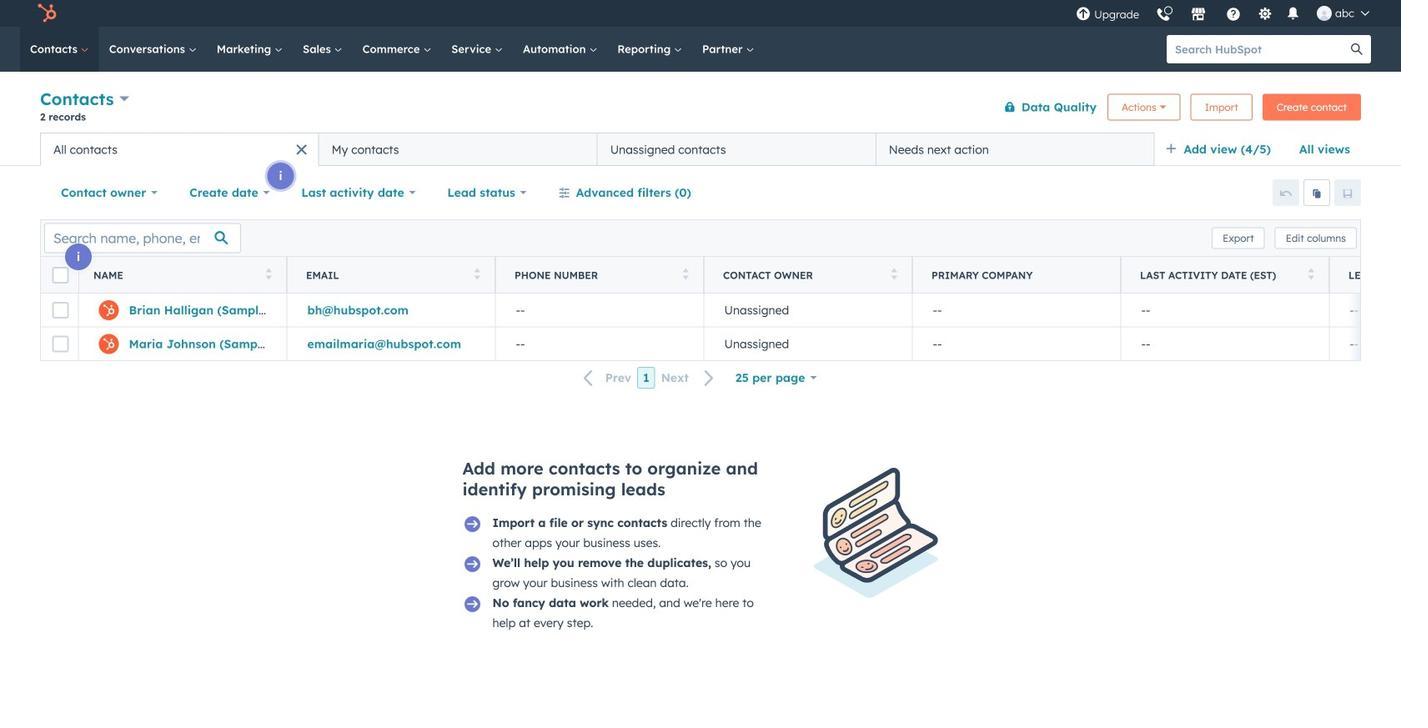 Task type: locate. For each thing, give the bounding box(es) containing it.
3 press to sort. image from the left
[[683, 268, 689, 280]]

press to sort. image
[[266, 268, 272, 280], [474, 268, 481, 280], [683, 268, 689, 280], [1309, 268, 1315, 280]]

3 press to sort. element from the left
[[683, 268, 689, 282]]

column header
[[913, 257, 1122, 294]]

banner
[[40, 86, 1361, 133]]

Search HubSpot search field
[[1167, 35, 1343, 63]]

pagination navigation
[[574, 367, 725, 389]]

menu
[[1068, 0, 1382, 27]]

gary orlando image
[[1317, 6, 1332, 21]]

press to sort. element
[[266, 268, 272, 282], [474, 268, 481, 282], [683, 268, 689, 282], [891, 268, 898, 282], [1309, 268, 1315, 282]]

5 press to sort. element from the left
[[1309, 268, 1315, 282]]



Task type: vqa. For each thing, say whether or not it's contained in the screenshot.
2nd Press to sort. element
yes



Task type: describe. For each thing, give the bounding box(es) containing it.
1 press to sort. image from the left
[[266, 268, 272, 280]]

Search name, phone, email addresses, or company search field
[[44, 223, 241, 253]]

2 press to sort. image from the left
[[474, 268, 481, 280]]

2 press to sort. element from the left
[[474, 268, 481, 282]]

1 press to sort. element from the left
[[266, 268, 272, 282]]

press to sort. image
[[891, 268, 898, 280]]

4 press to sort. image from the left
[[1309, 268, 1315, 280]]

marketplaces image
[[1191, 8, 1206, 23]]

4 press to sort. element from the left
[[891, 268, 898, 282]]



